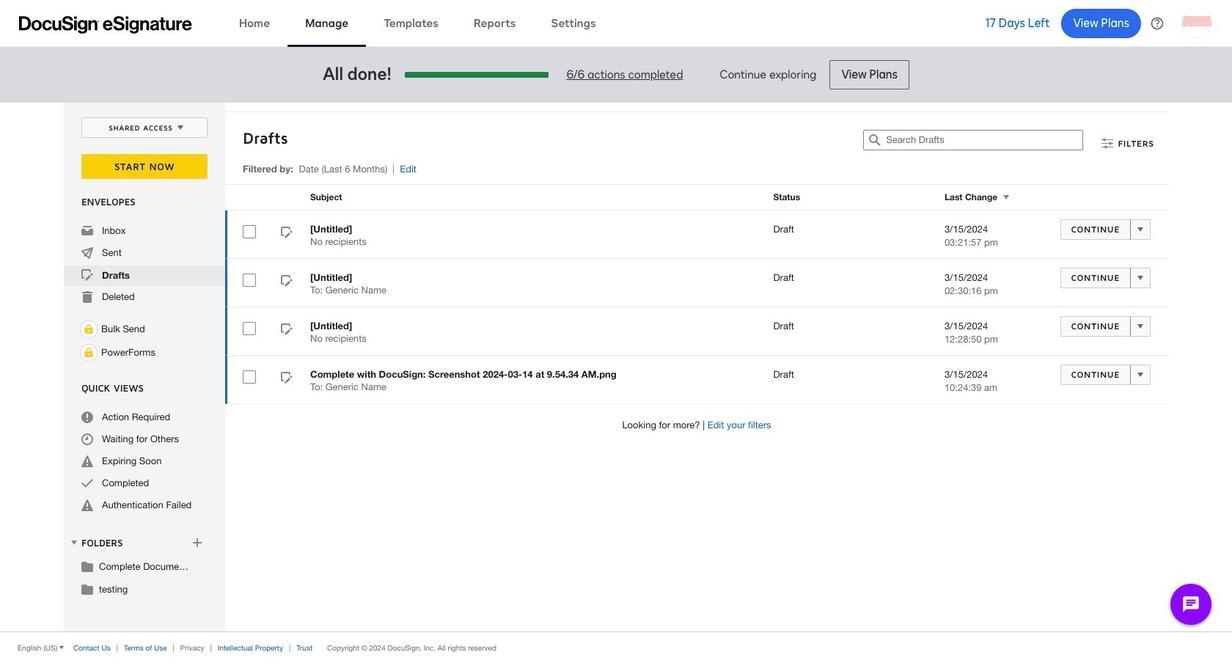 Task type: vqa. For each thing, say whether or not it's contained in the screenshot.
Need to Sign icon
no



Task type: describe. For each thing, give the bounding box(es) containing it.
alert image
[[81, 455, 93, 467]]

3 draft image from the top
[[281, 372, 293, 386]]

your uploaded profile image image
[[1182, 8, 1212, 38]]

1 lock image from the top
[[80, 321, 98, 338]]

draft image
[[81, 269, 93, 281]]

trash image
[[81, 291, 93, 303]]

draft image
[[281, 275, 293, 289]]

2 draft image from the top
[[281, 323, 293, 337]]

Search Drafts text field
[[886, 131, 1083, 150]]

alert image
[[81, 499, 93, 511]]

docusign esignature image
[[19, 16, 192, 33]]



Task type: locate. For each thing, give the bounding box(es) containing it.
sent image
[[81, 247, 93, 259]]

inbox image
[[81, 225, 93, 237]]

completed image
[[81, 477, 93, 489]]

1 vertical spatial draft image
[[281, 323, 293, 337]]

action required image
[[81, 411, 93, 423]]

more info region
[[0, 631, 1232, 663]]

folder image
[[81, 583, 93, 595]]

view folders image
[[68, 537, 80, 549]]

folder image
[[81, 560, 93, 572]]

clock image
[[81, 433, 93, 445]]

secondary navigation region
[[64, 103, 1172, 631]]

1 vertical spatial lock image
[[80, 344, 98, 362]]

2 lock image from the top
[[80, 344, 98, 362]]

2 vertical spatial draft image
[[281, 372, 293, 386]]

draft image
[[281, 227, 293, 241], [281, 323, 293, 337], [281, 372, 293, 386]]

1 draft image from the top
[[281, 227, 293, 241]]

0 vertical spatial lock image
[[80, 321, 98, 338]]

0 vertical spatial draft image
[[281, 227, 293, 241]]

lock image
[[80, 321, 98, 338], [80, 344, 98, 362]]



